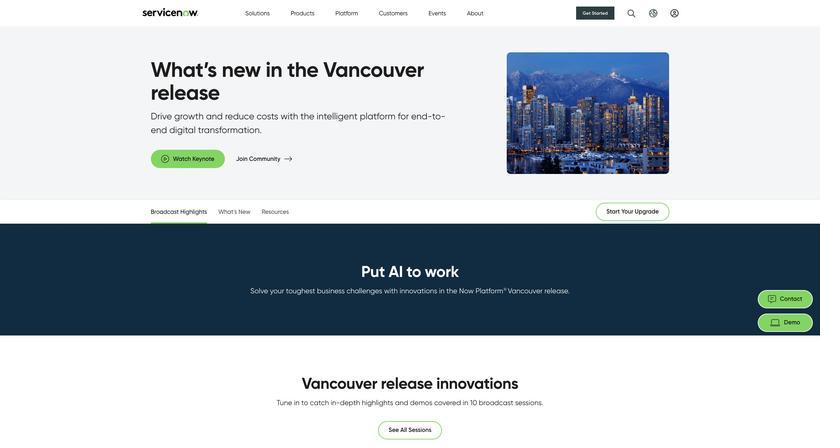 Task type: vqa. For each thing, say whether or not it's contained in the screenshot.
standards.
no



Task type: locate. For each thing, give the bounding box(es) containing it.
events button
[[429, 9, 446, 18]]

products button
[[291, 9, 315, 18]]

events
[[429, 10, 446, 17]]

customers button
[[379, 9, 408, 18]]

get started
[[583, 10, 608, 16]]

get started link
[[576, 7, 615, 20]]

started
[[592, 10, 608, 16]]

products
[[291, 10, 315, 17]]

platform button
[[336, 9, 358, 18]]

solutions
[[245, 10, 270, 17]]



Task type: describe. For each thing, give the bounding box(es) containing it.
get
[[583, 10, 591, 16]]

solutions button
[[245, 9, 270, 18]]

about
[[467, 10, 484, 17]]

about button
[[467, 9, 484, 18]]

go to servicenow account image
[[671, 9, 679, 17]]

customers
[[379, 10, 408, 17]]

platform
[[336, 10, 358, 17]]

servicenow image
[[142, 8, 199, 16]]



